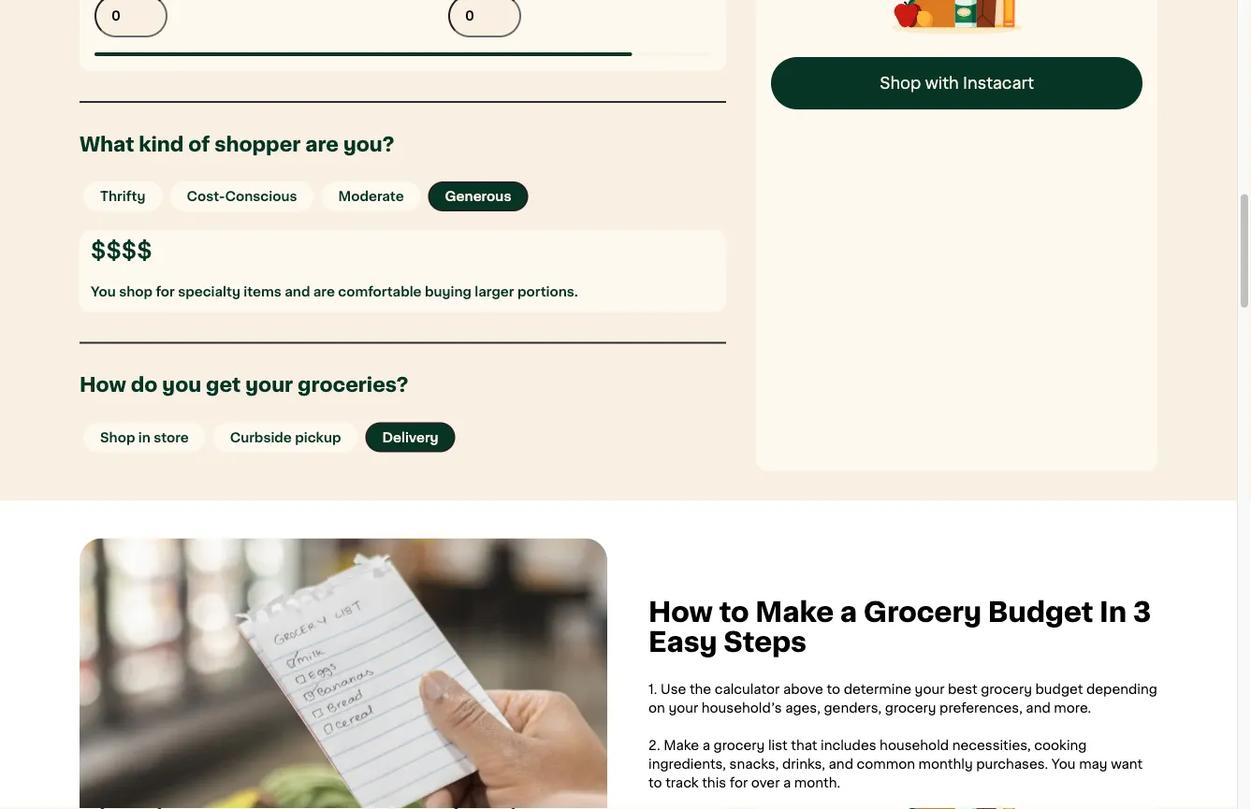 Task type: describe. For each thing, give the bounding box(es) containing it.
of
[[188, 135, 210, 154]]

that
[[791, 740, 818, 753]]

preferences,
[[940, 702, 1023, 716]]

thrifty button
[[83, 182, 162, 212]]

moderate button
[[321, 182, 421, 212]]

delivery
[[382, 431, 439, 445]]

shop for shop with instacart
[[880, 76, 921, 92]]

in
[[1100, 600, 1127, 627]]

1 vertical spatial your
[[915, 684, 945, 697]]

budget
[[988, 600, 1094, 627]]

1 vertical spatial to
[[827, 684, 841, 697]]

cost-conscious
[[187, 190, 297, 204]]

2 vertical spatial a
[[783, 777, 791, 790]]

buying
[[425, 285, 472, 299]]

with
[[925, 76, 959, 92]]

comfortable
[[338, 285, 422, 299]]

kind
[[139, 135, 184, 154]]

for inside the 1. use the calculator above to determine your best grocery budget depending on your household's ages, genders, grocery preferences, and more. 2. make a grocery list that includes household necessities, cooking ingredients, snacks, drinks, and common monthly purchases. you may want to track this for over a mo
[[730, 777, 748, 790]]

household
[[880, 740, 949, 753]]

how for how to make a grocery budget in 3 easy steps
[[649, 600, 713, 627]]

shop in store
[[100, 431, 189, 445]]

1 vertical spatial a
[[703, 740, 710, 753]]

0 horizontal spatial for
[[156, 285, 175, 299]]

household's
[[702, 702, 782, 716]]

items
[[244, 285, 282, 299]]

0 vertical spatial are
[[305, 135, 339, 154]]

over
[[751, 777, 780, 790]]

grocery list image
[[80, 539, 607, 810]]

you?
[[343, 135, 395, 154]]

groceries?
[[298, 376, 408, 395]]

0 horizontal spatial your
[[245, 376, 293, 395]]

ages,
[[785, 702, 821, 716]]

want
[[1111, 759, 1143, 772]]

2 vertical spatial and
[[829, 759, 854, 772]]

more.
[[1054, 702, 1092, 716]]

curbside pickup button
[[213, 423, 358, 453]]

shop with instacart
[[880, 76, 1034, 92]]

moderate
[[338, 190, 404, 204]]

1 vertical spatial are
[[313, 285, 335, 299]]

what kind of shopper are you?
[[80, 135, 395, 154]]

shop
[[119, 285, 153, 299]]

shopping bag image
[[892, 0, 1023, 35]]

larger
[[475, 285, 514, 299]]

1 horizontal spatial grocery
[[885, 702, 936, 716]]

use
[[661, 684, 686, 697]]

make inside the 1. use the calculator above to determine your best grocery budget depending on your household's ages, genders, grocery preferences, and more. 2. make a grocery list that includes household necessities, cooking ingredients, snacks, drinks, and common monthly purchases. you may want to track this for over a mo
[[664, 740, 699, 753]]

0 horizontal spatial to
[[649, 777, 662, 790]]

conscious
[[225, 190, 297, 204]]

get
[[206, 376, 241, 395]]

to inside how to make a grocery budget in 3 easy steps
[[719, 600, 749, 627]]

purchases.
[[976, 759, 1049, 772]]

how for how do you get your groceries?
[[80, 376, 126, 395]]

budget
[[1036, 684, 1083, 697]]

store
[[154, 431, 189, 445]]

1 horizontal spatial your
[[669, 702, 698, 716]]

shop for shop in store
[[100, 431, 135, 445]]

necessities,
[[953, 740, 1031, 753]]

cooking
[[1035, 740, 1087, 753]]

1.
[[649, 684, 657, 697]]

steps
[[724, 630, 807, 657]]

curbside
[[230, 431, 292, 445]]



Task type: vqa. For each thing, say whether or not it's contained in the screenshot.
Holiday link
no



Task type: locate. For each thing, give the bounding box(es) containing it.
1 vertical spatial make
[[664, 740, 699, 753]]

what
[[80, 135, 134, 154]]

pickup
[[295, 431, 341, 445]]

and down budget
[[1026, 702, 1051, 716]]

2 vertical spatial to
[[649, 777, 662, 790]]

1 vertical spatial shop
[[100, 431, 135, 445]]

a inside how to make a grocery budget in 3 easy steps
[[840, 600, 857, 627]]

includes
[[821, 740, 877, 753]]

0 horizontal spatial a
[[703, 740, 710, 753]]

shop inside button
[[100, 431, 135, 445]]

shop
[[880, 76, 921, 92], [100, 431, 135, 445]]

delivery button
[[365, 423, 455, 453]]

2 horizontal spatial to
[[827, 684, 841, 697]]

a left grocery
[[840, 600, 857, 627]]

how
[[80, 376, 126, 395], [649, 600, 713, 627]]

2 horizontal spatial your
[[915, 684, 945, 697]]

grocery up snacks,
[[714, 740, 765, 753]]

1 vertical spatial how
[[649, 600, 713, 627]]

calculator
[[715, 684, 780, 697]]

$$$$
[[91, 240, 152, 263]]

how to make a grocery budget in 3 easy steps
[[649, 600, 1151, 657]]

your right get
[[245, 376, 293, 395]]

may
[[1079, 759, 1108, 772]]

depending
[[1087, 684, 1158, 697]]

generous button
[[428, 182, 528, 212]]

the
[[690, 684, 711, 697]]

0 vertical spatial a
[[840, 600, 857, 627]]

common
[[857, 759, 915, 772]]

best
[[948, 684, 978, 697]]

1 horizontal spatial for
[[730, 777, 748, 790]]

you shop for specialty items and are comfortable buying larger portions.
[[91, 285, 578, 299]]

instacart
[[963, 76, 1034, 92]]

0 horizontal spatial how
[[80, 376, 126, 395]]

cost-
[[187, 190, 225, 204]]

drinks,
[[782, 759, 826, 772]]

on
[[649, 702, 665, 716]]

2 horizontal spatial a
[[840, 600, 857, 627]]

ingredients,
[[649, 759, 726, 772]]

for right shop
[[156, 285, 175, 299]]

monthly
[[919, 759, 973, 772]]

1 vertical spatial and
[[1026, 702, 1051, 716]]

are left you?
[[305, 135, 339, 154]]

0 horizontal spatial grocery
[[714, 740, 765, 753]]

0 horizontal spatial you
[[91, 285, 116, 299]]

2 horizontal spatial grocery
[[981, 684, 1032, 697]]

0 horizontal spatial and
[[285, 285, 310, 299]]

None number field
[[95, 0, 168, 38], [448, 0, 521, 38], [95, 0, 168, 38], [448, 0, 521, 38]]

shop left in
[[100, 431, 135, 445]]

make
[[756, 600, 834, 627], [664, 740, 699, 753]]

2 vertical spatial grocery
[[714, 740, 765, 753]]

1 horizontal spatial how
[[649, 600, 713, 627]]

above
[[783, 684, 824, 697]]

your down use
[[669, 702, 698, 716]]

and down 'includes'
[[829, 759, 854, 772]]

shopper
[[215, 135, 301, 154]]

you
[[162, 376, 201, 395]]

you left shop
[[91, 285, 116, 299]]

make up steps
[[756, 600, 834, 627]]

how left do
[[80, 376, 126, 395]]

a
[[840, 600, 857, 627], [703, 740, 710, 753], [783, 777, 791, 790]]

specialty
[[178, 285, 241, 299]]

grocery up the preferences,
[[981, 684, 1032, 697]]

to up steps
[[719, 600, 749, 627]]

generous
[[445, 190, 511, 204]]

2.
[[649, 740, 660, 753]]

list
[[768, 740, 788, 753]]

and right items at the top left of page
[[285, 285, 310, 299]]

a up ingredients,
[[703, 740, 710, 753]]

0 vertical spatial you
[[91, 285, 116, 299]]

0 vertical spatial how
[[80, 376, 126, 395]]

1 horizontal spatial to
[[719, 600, 749, 627]]

are left the comfortable at the top of page
[[313, 285, 335, 299]]

snacks,
[[730, 759, 779, 772]]

track
[[666, 777, 699, 790]]

make inside how to make a grocery budget in 3 easy steps
[[756, 600, 834, 627]]

a right over
[[783, 777, 791, 790]]

3
[[1133, 600, 1151, 627]]

you down 'cooking'
[[1052, 759, 1076, 772]]

1 horizontal spatial make
[[756, 600, 834, 627]]

this
[[702, 777, 727, 790]]

1 horizontal spatial you
[[1052, 759, 1076, 772]]

curbside pickup
[[230, 431, 341, 445]]

cost-conscious button
[[170, 182, 314, 212]]

0 vertical spatial make
[[756, 600, 834, 627]]

2 vertical spatial your
[[669, 702, 698, 716]]

shop left the with
[[880, 76, 921, 92]]

in
[[138, 431, 151, 445]]

how inside how to make a grocery budget in 3 easy steps
[[649, 600, 713, 627]]

0 vertical spatial grocery
[[981, 684, 1032, 697]]

1 horizontal spatial and
[[829, 759, 854, 772]]

you inside the 1. use the calculator above to determine your best grocery budget depending on your household's ages, genders, grocery preferences, and more. 2. make a grocery list that includes household necessities, cooking ingredients, snacks, drinks, and common monthly purchases. you may want to track this for over a mo
[[1052, 759, 1076, 772]]

to
[[719, 600, 749, 627], [827, 684, 841, 697], [649, 777, 662, 790]]

1 horizontal spatial shop
[[880, 76, 921, 92]]

are
[[305, 135, 339, 154], [313, 285, 335, 299]]

your left best
[[915, 684, 945, 697]]

0 horizontal spatial shop
[[100, 431, 135, 445]]

0 horizontal spatial make
[[664, 740, 699, 753]]

easy
[[649, 630, 718, 657]]

1. use the calculator above to determine your best grocery budget depending on your household's ages, genders, grocery preferences, and more. 2. make a grocery list that includes household necessities, cooking ingredients, snacks, drinks, and common monthly purchases. you may want to track this for over a mo
[[649, 684, 1161, 810]]

to up genders,
[[827, 684, 841, 697]]

thrifty
[[100, 190, 146, 204]]

grocery
[[981, 684, 1032, 697], [885, 702, 936, 716], [714, 740, 765, 753]]

portions.
[[517, 285, 578, 299]]

0 vertical spatial shop
[[880, 76, 921, 92]]

1 vertical spatial grocery
[[885, 702, 936, 716]]

and
[[285, 285, 310, 299], [1026, 702, 1051, 716], [829, 759, 854, 772]]

0 vertical spatial your
[[245, 376, 293, 395]]

you
[[91, 285, 116, 299], [1052, 759, 1076, 772]]

grocery up household
[[885, 702, 936, 716]]

do
[[131, 376, 158, 395]]

1 vertical spatial you
[[1052, 759, 1076, 772]]

shop with instacart link
[[771, 58, 1143, 110]]

how do you get your groceries?
[[80, 376, 408, 395]]

0 vertical spatial to
[[719, 600, 749, 627]]

how up easy
[[649, 600, 713, 627]]

for
[[156, 285, 175, 299], [730, 777, 748, 790]]

1 horizontal spatial a
[[783, 777, 791, 790]]

make up ingredients,
[[664, 740, 699, 753]]

2 horizontal spatial and
[[1026, 702, 1051, 716]]

your
[[245, 376, 293, 395], [915, 684, 945, 697], [669, 702, 698, 716]]

0 vertical spatial and
[[285, 285, 310, 299]]

for down snacks,
[[730, 777, 748, 790]]

grocery
[[864, 600, 982, 627]]

to left track
[[649, 777, 662, 790]]

determine
[[844, 684, 912, 697]]

genders,
[[824, 702, 882, 716]]

0 vertical spatial for
[[156, 285, 175, 299]]

shop in store button
[[83, 423, 206, 453]]

1 vertical spatial for
[[730, 777, 748, 790]]



